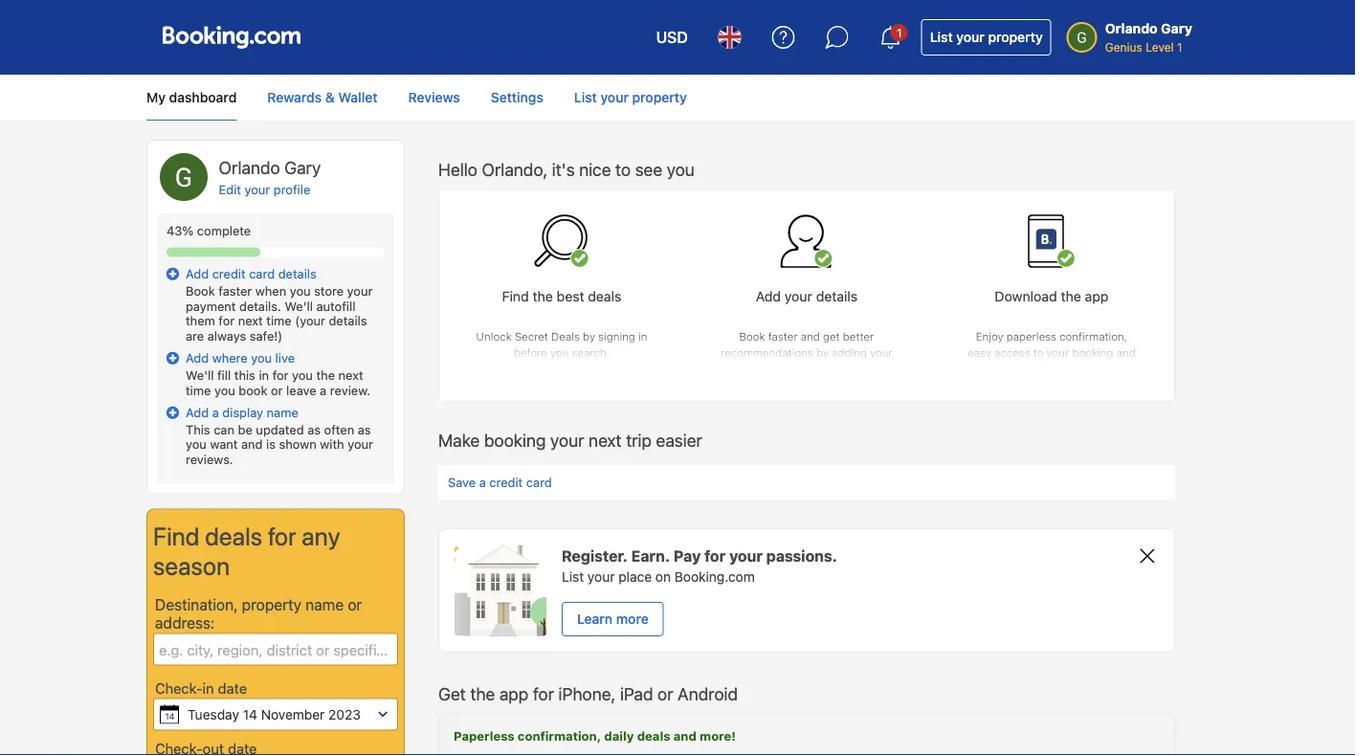 Task type: vqa. For each thing, say whether or not it's contained in the screenshot.
14, tuesday
yes



Task type: locate. For each thing, give the bounding box(es) containing it.
list right settings
[[574, 89, 597, 105]]

the left the best
[[533, 288, 553, 304]]

2 vertical spatial property
[[242, 595, 301, 614]]

a right 'save'
[[479, 475, 486, 489]]

list inside 'register. earn. pay for your passions. list your place on booking.com'
[[562, 569, 584, 585]]

save a credit card
[[448, 475, 552, 489]]

2 horizontal spatial deals
[[637, 729, 670, 743]]

0 vertical spatial deals
[[588, 288, 622, 304]]

rewards & wallet link
[[252, 79, 393, 115]]

0 vertical spatial list your property link
[[921, 19, 1052, 56]]

destination,
[[155, 595, 238, 614]]

0 vertical spatial in
[[638, 330, 647, 343]]

orlando left it's
[[482, 159, 543, 179]]

0 horizontal spatial name
[[267, 405, 298, 420]]

2 horizontal spatial orlando
[[1105, 21, 1158, 36]]

my dashboard link
[[146, 79, 237, 121]]

0 horizontal spatial property
[[242, 595, 301, 614]]

the right get
[[470, 683, 495, 704]]

card up when
[[249, 267, 275, 281]]

your down paperless
[[1047, 346, 1069, 359]]

0 horizontal spatial a
[[212, 405, 219, 420]]

details. down when
[[239, 298, 281, 313]]

property
[[988, 29, 1043, 45], [632, 89, 687, 105], [242, 595, 301, 614]]

book inside add credit card details book faster when you store your payment details. we'll autofill them for next time (your details are always safe!) add where you live we'll fill this in for you the next time you book or leave a review. add a display name this can be updated as often as you want and is shown with your reviews.
[[186, 283, 215, 298]]

1 horizontal spatial by
[[816, 346, 829, 359]]

0 vertical spatial 1
[[897, 26, 902, 39]]

tuesday down check-in date
[[188, 706, 239, 722]]

time up this
[[186, 383, 211, 397]]

you down safe!)
[[251, 351, 272, 365]]

we'll
[[285, 298, 313, 313], [186, 368, 214, 382]]

list your property link down usd
[[559, 79, 702, 115]]

enjoy
[[976, 330, 1004, 343]]

1 horizontal spatial find
[[502, 288, 529, 304]]

where
[[212, 351, 248, 365]]

your right 1 button
[[957, 29, 985, 45]]

or
[[271, 383, 283, 397], [348, 595, 362, 614], [658, 683, 673, 704]]

faster up recommendations
[[768, 330, 798, 343]]

your inside the enjoy paperless confirmation, easy access to your booking and more!
[[1047, 346, 1069, 359]]

card down make booking your next trip easier
[[526, 475, 552, 489]]

as
[[307, 422, 321, 436], [358, 422, 371, 436]]

for left iphone,
[[533, 683, 554, 704]]

0 horizontal spatial as
[[307, 422, 321, 436]]

credit up payment
[[212, 267, 246, 281]]

0 vertical spatial property
[[988, 29, 1043, 45]]

1 horizontal spatial next
[[338, 368, 363, 382]]

1 inside orlando gary genius level 1
[[1177, 40, 1183, 54]]

1 horizontal spatial booking
[[1072, 346, 1114, 359]]

0 horizontal spatial details.
[[239, 298, 281, 313]]

list right 1 button
[[930, 29, 953, 45]]

in up book at bottom
[[259, 368, 269, 382]]

and inside book faster and get better recommendations by adding your details.
[[801, 330, 820, 343]]

orlando inside orlando gary edit your profile
[[219, 157, 280, 177]]

you down deals at the left of page
[[550, 346, 569, 359]]

see
[[635, 159, 663, 179]]

edit your profile link
[[219, 182, 325, 197]]

details. inside book faster and get better recommendations by adding your details.
[[788, 363, 825, 376]]

0 horizontal spatial in
[[203, 680, 214, 697]]

1 horizontal spatial property
[[632, 89, 687, 105]]

1 horizontal spatial details.
[[788, 363, 825, 376]]

list your property link right 1 button
[[921, 19, 1052, 56]]

14 down date
[[243, 706, 257, 722]]

2 horizontal spatial or
[[658, 683, 673, 704]]

deals for find the best deals
[[588, 288, 622, 304]]

0 vertical spatial name
[[267, 405, 298, 420]]

you inside unlock secret deals by signing in before you search.
[[550, 346, 569, 359]]

in right "signing"
[[638, 330, 647, 343]]

them
[[186, 313, 215, 328]]

gary inside orlando gary edit your profile
[[284, 157, 321, 177]]

book up recommendations
[[739, 330, 765, 343]]

any
[[302, 521, 340, 551]]

1 vertical spatial we'll
[[186, 368, 214, 382]]

list your property
[[930, 29, 1043, 45], [574, 89, 687, 105]]

0 horizontal spatial book
[[186, 283, 215, 298]]

or up destination, property name or address: search field
[[348, 595, 362, 614]]

list your property down usd
[[574, 89, 687, 105]]

genius
[[1105, 40, 1143, 54]]

1 vertical spatial faster
[[768, 330, 798, 343]]

list down the register.
[[562, 569, 584, 585]]

add up this
[[186, 405, 209, 420]]

paperless confirmation, daily deals and more!
[[454, 729, 736, 743]]

1 horizontal spatial a
[[320, 383, 327, 397]]

booking.com
[[675, 569, 755, 585]]

gary up profile
[[284, 157, 321, 177]]

the right download
[[1061, 288, 1081, 304]]

you up leave
[[292, 368, 313, 382]]

the inside add credit card details book faster when you store your payment details. we'll autofill them for next time (your details are always safe!) add where you live we'll fill this in for you the next time you book or leave a review. add a display name this can be updated as often as you want and is shown with your reviews.
[[316, 368, 335, 382]]

a up can
[[212, 405, 219, 420]]

0 horizontal spatial by
[[583, 330, 595, 343]]

name inside add credit card details book faster when you store your payment details. we'll autofill them for next time (your details are always safe!) add where you live we'll fill this in for you the next time you book or leave a review. add a display name this can be updated as often as you want and is shown with your reviews.
[[267, 405, 298, 420]]

1 vertical spatial next
[[338, 368, 363, 382]]

credit
[[212, 267, 246, 281], [489, 475, 523, 489]]

1 horizontal spatial app
[[1085, 288, 1109, 304]]

name
[[267, 405, 298, 420], [305, 595, 344, 614]]

confirmation, down download the app
[[1060, 330, 1128, 343]]

0 horizontal spatial deals
[[205, 521, 262, 551]]

reviews.
[[186, 452, 233, 466]]

your down 'often'
[[348, 437, 373, 451]]

or inside destination, property name or address:
[[348, 595, 362, 614]]

1 vertical spatial book
[[739, 330, 765, 343]]

or inside add credit card details book faster when you store your payment details. we'll autofill them for next time (your details are always safe!) add where you live we'll fill this in for you the next time you book or leave a review. add a display name this can be updated as often as you want and is shown with your reviews.
[[271, 383, 283, 397]]

details
[[278, 267, 317, 281], [816, 288, 858, 304], [329, 313, 367, 328]]

1 horizontal spatial credit
[[489, 475, 523, 489]]

on
[[656, 569, 671, 585]]

faster inside add credit card details book faster when you store your payment details. we'll autofill them for next time (your details are always safe!) add where you live we'll fill this in for you the next time you book or leave a review. add a display name this can be updated as often as you want and is shown with your reviews.
[[218, 283, 252, 298]]

book faster and get better recommendations by adding your details.
[[721, 330, 893, 376]]

None search field
[[146, 509, 405, 755]]

0 vertical spatial confirmation,
[[1060, 330, 1128, 343]]

next left trip
[[589, 430, 622, 451]]

1 vertical spatial details
[[816, 288, 858, 304]]

1 vertical spatial name
[[305, 595, 344, 614]]

1 vertical spatial time
[[186, 383, 211, 397]]

register. earn. pay for your passions. region
[[438, 528, 1175, 653]]

1 vertical spatial to
[[1033, 346, 1044, 359]]

details. down get
[[788, 363, 825, 376]]

1 horizontal spatial gary
[[1161, 21, 1193, 36]]

and
[[801, 330, 820, 343], [1117, 346, 1136, 359], [241, 437, 263, 451], [674, 729, 697, 743]]

deals for paperless confirmation, daily deals and more!
[[637, 729, 670, 743]]

svg image
[[160, 705, 179, 724]]

0 vertical spatial list
[[930, 29, 953, 45]]

we'll up (your
[[285, 298, 313, 313]]

0 horizontal spatial more!
[[700, 729, 736, 743]]

details. inside add credit card details book faster when you store your payment details. we'll autofill them for next time (your details are always safe!) add where you live we'll fill this in for you the next time you book or leave a review. add a display name this can be updated as often as you want and is shown with your reviews.
[[239, 298, 281, 313]]

by inside unlock secret deals by signing in before you search.
[[583, 330, 595, 343]]

your down the register.
[[588, 569, 615, 585]]

learn more
[[577, 611, 649, 627]]

0 horizontal spatial list your property link
[[559, 79, 702, 115]]

0 vertical spatial a
[[320, 383, 327, 397]]

tuesday down the 14,
[[301, 727, 346, 740]]

details down autofill
[[329, 313, 367, 328]]

booking up save a credit card
[[484, 430, 546, 451]]

app up paperless
[[500, 683, 529, 704]]

by up search.
[[583, 330, 595, 343]]

0 horizontal spatial credit
[[212, 267, 246, 281]]

deals inside find deals for any season
[[205, 521, 262, 551]]

0 vertical spatial faster
[[218, 283, 252, 298]]

add
[[186, 267, 209, 281], [756, 288, 781, 304], [186, 351, 209, 365], [186, 405, 209, 420]]

deals right daily on the bottom of page
[[637, 729, 670, 743]]

1 horizontal spatial tuesday
[[301, 727, 346, 740]]

credit right 'save'
[[489, 475, 523, 489]]

43% complete
[[167, 223, 251, 237]]

access
[[994, 346, 1030, 359]]

get
[[438, 683, 466, 704]]

1 horizontal spatial more!
[[1037, 363, 1067, 376]]

faster inside book faster and get better recommendations by adding your details.
[[768, 330, 798, 343]]

0 vertical spatial card
[[249, 267, 275, 281]]

2 vertical spatial a
[[479, 475, 486, 489]]

1 vertical spatial in
[[259, 368, 269, 382]]

the for download
[[1061, 288, 1081, 304]]

14 down check-
[[165, 712, 175, 722]]

for left any
[[268, 521, 296, 551]]

usd button
[[645, 14, 699, 60]]

download the app
[[995, 288, 1109, 304]]

1 vertical spatial by
[[816, 346, 829, 359]]

more! inside the enjoy paperless confirmation, easy access to your booking and more!
[[1037, 363, 1067, 376]]

1 horizontal spatial 14
[[243, 706, 257, 722]]

orlando gary genius level 1
[[1105, 21, 1193, 54]]

1 horizontal spatial list your property
[[930, 29, 1043, 45]]

you down add credit card details link
[[290, 283, 311, 298]]

credit inside add credit card details book faster when you store your payment details. we'll autofill them for next time (your details are always safe!) add where you live we'll fill this in for you the next time you book or leave a review. add a display name this can be updated as often as you want and is shown with your reviews.
[[212, 267, 246, 281]]

the for find
[[533, 288, 553, 304]]

0 vertical spatial find
[[502, 288, 529, 304]]

your inside book faster and get better recommendations by adding your details.
[[870, 346, 893, 359]]

name up destination, property name or address: search field
[[305, 595, 344, 614]]

your up autofill
[[347, 283, 373, 298]]

hello orlando , it's nice to see you
[[438, 159, 695, 179]]

trip
[[626, 430, 652, 451]]

1 vertical spatial app
[[500, 683, 529, 704]]

find inside find deals for any season
[[153, 521, 200, 551]]

you
[[667, 159, 695, 179], [290, 283, 311, 298], [550, 346, 569, 359], [251, 351, 272, 365], [292, 368, 313, 382], [214, 383, 235, 397], [186, 437, 207, 451]]

1 horizontal spatial or
[[348, 595, 362, 614]]

add up payment
[[186, 267, 209, 281]]

14
[[243, 706, 257, 722], [165, 712, 175, 722]]

0 vertical spatial app
[[1085, 288, 1109, 304]]

as right 'often'
[[358, 422, 371, 436]]

0 vertical spatial details
[[278, 267, 317, 281]]

find up season
[[153, 521, 200, 551]]

gary up level
[[1161, 21, 1193, 36]]

1 vertical spatial deals
[[205, 521, 262, 551]]

next up safe!)
[[238, 313, 263, 328]]

to down paperless
[[1033, 346, 1044, 359]]

list
[[930, 29, 953, 45], [574, 89, 597, 105], [562, 569, 584, 585]]

book inside book faster and get better recommendations by adding your details.
[[739, 330, 765, 343]]

1 horizontal spatial to
[[1033, 346, 1044, 359]]

this
[[186, 422, 210, 436]]

safe!)
[[250, 328, 282, 343]]

name up updated
[[267, 405, 298, 420]]

0 horizontal spatial next
[[238, 313, 263, 328]]

in left date
[[203, 680, 214, 697]]

for
[[219, 313, 235, 328], [272, 368, 289, 382], [268, 521, 296, 551], [705, 547, 726, 565], [533, 683, 554, 704]]

1 vertical spatial list your property link
[[559, 79, 702, 115]]

best
[[557, 288, 584, 304]]

your right edit
[[245, 182, 270, 197]]

1 horizontal spatial confirmation,
[[1060, 330, 1128, 343]]

earn.
[[631, 547, 670, 565]]

book
[[186, 283, 215, 298], [739, 330, 765, 343]]

find
[[502, 288, 529, 304], [153, 521, 200, 551]]

deals right the best
[[588, 288, 622, 304]]

1 vertical spatial credit
[[489, 475, 523, 489]]

0 horizontal spatial card
[[249, 267, 275, 281]]

1 vertical spatial or
[[348, 595, 362, 614]]

0 horizontal spatial faster
[[218, 283, 252, 298]]

0 vertical spatial details.
[[239, 298, 281, 313]]

list your property right 1 button
[[930, 29, 1043, 45]]

2 vertical spatial or
[[658, 683, 673, 704]]

&
[[325, 89, 335, 105]]

2 horizontal spatial property
[[988, 29, 1043, 45]]

0 vertical spatial credit
[[212, 267, 246, 281]]

get
[[823, 330, 840, 343]]

your down the better
[[870, 346, 893, 359]]

to left the see
[[615, 159, 631, 179]]

time up safe!)
[[266, 313, 292, 328]]

0 horizontal spatial app
[[500, 683, 529, 704]]

or right book at bottom
[[271, 383, 283, 397]]

more! down paperless
[[1037, 363, 1067, 376]]

updated
[[256, 422, 304, 436]]

booking inside the enjoy paperless confirmation, easy access to your booking and more!
[[1072, 346, 1114, 359]]

before
[[514, 346, 547, 359]]

recommendations
[[721, 346, 814, 359]]

download
[[995, 288, 1057, 304]]

add down "are"
[[186, 351, 209, 365]]

orlando up genius
[[1105, 21, 1158, 36]]

1 horizontal spatial card
[[526, 475, 552, 489]]

deals up season
[[205, 521, 262, 551]]

0 horizontal spatial 1
[[897, 26, 902, 39]]

confirmation, down iphone,
[[518, 729, 601, 743]]

time
[[266, 313, 292, 328], [186, 383, 211, 397]]

for up booking.com
[[705, 547, 726, 565]]

details up when
[[278, 267, 317, 281]]

booking
[[1072, 346, 1114, 359], [484, 430, 546, 451]]

adding
[[832, 346, 867, 359]]

details.
[[239, 298, 281, 313], [788, 363, 825, 376]]

app right download
[[1085, 288, 1109, 304]]

more! down android at bottom right
[[700, 729, 736, 743]]

or right ipad
[[658, 683, 673, 704]]

1 horizontal spatial we'll
[[285, 298, 313, 313]]

details up get
[[816, 288, 858, 304]]

1 horizontal spatial orlando
[[482, 159, 543, 179]]

2 vertical spatial in
[[203, 680, 214, 697]]

orlando up edit
[[219, 157, 280, 177]]

we'll left fill
[[186, 368, 214, 382]]

find up secret
[[502, 288, 529, 304]]

hello
[[438, 159, 478, 179]]

season
[[153, 551, 230, 580]]

booking down download the app
[[1072, 346, 1114, 359]]

gary inside orlando gary genius level 1
[[1161, 21, 1193, 36]]

faster
[[218, 283, 252, 298], [768, 330, 798, 343]]

1 horizontal spatial deals
[[588, 288, 622, 304]]

and inside the enjoy paperless confirmation, easy access to your booking and more!
[[1117, 346, 1136, 359]]

with
[[320, 437, 344, 451]]

1 vertical spatial find
[[153, 521, 200, 551]]

faster up payment
[[218, 283, 252, 298]]

always
[[207, 328, 246, 343]]

to inside the enjoy paperless confirmation, easy access to your booking and more!
[[1033, 346, 1044, 359]]

1 vertical spatial property
[[632, 89, 687, 105]]

easy
[[968, 346, 992, 359]]

as up shown
[[307, 422, 321, 436]]

to for nice
[[615, 159, 631, 179]]

app for get
[[500, 683, 529, 704]]

14,
[[316, 708, 331, 721]]

book up payment
[[186, 283, 215, 298]]

0 vertical spatial booking
[[1072, 346, 1114, 359]]

1 horizontal spatial name
[[305, 595, 344, 614]]

next up review.
[[338, 368, 363, 382]]

1 vertical spatial a
[[212, 405, 219, 420]]

by down get
[[816, 346, 829, 359]]

none search field containing find deals for any season
[[146, 509, 405, 755]]

wallet
[[338, 89, 378, 105]]

the up leave
[[316, 368, 335, 382]]

1 horizontal spatial as
[[358, 422, 371, 436]]

1 vertical spatial tuesday
[[301, 727, 346, 740]]

2 vertical spatial next
[[589, 430, 622, 451]]

a right leave
[[320, 383, 327, 397]]

it's
[[552, 159, 575, 179]]

(your
[[295, 313, 325, 328]]

review.
[[330, 383, 370, 397]]

orlando inside orlando gary genius level 1
[[1105, 21, 1158, 36]]

easier
[[656, 430, 702, 451]]

1 vertical spatial details.
[[788, 363, 825, 376]]

for up always
[[219, 313, 235, 328]]

1 vertical spatial 1
[[1177, 40, 1183, 54]]



Task type: describe. For each thing, give the bounding box(es) containing it.
close list your property banner image
[[1136, 544, 1159, 567]]

1 vertical spatial card
[[526, 475, 552, 489]]

edit
[[219, 182, 241, 197]]

when
[[255, 283, 286, 298]]

my dashboard
[[146, 89, 237, 105]]

0 horizontal spatial we'll
[[186, 368, 214, 382]]

destination, property name or address:
[[155, 595, 362, 632]]

name inside destination, property name or address:
[[305, 595, 344, 614]]

rewards & wallet
[[267, 89, 378, 105]]

gary for orlando gary edit your profile
[[284, 157, 321, 177]]

app for download
[[1085, 288, 1109, 304]]

0 horizontal spatial 14
[[165, 712, 175, 722]]

to for access
[[1033, 346, 1044, 359]]

can
[[214, 422, 234, 436]]

2023
[[328, 706, 361, 722]]

be
[[238, 422, 253, 436]]

ipad
[[620, 683, 653, 704]]

2 as from the left
[[358, 422, 371, 436]]

usd
[[656, 28, 688, 46]]

in inside unlock secret deals by signing in before you search.
[[638, 330, 647, 343]]

passions.
[[766, 547, 837, 565]]

1 button
[[868, 14, 914, 60]]

orlando for orlando gary genius level 1
[[1105, 21, 1158, 36]]

gary for orlando gary genius level 1
[[1161, 21, 1193, 36]]

1 inside 1 button
[[897, 26, 902, 39]]

you right the see
[[667, 159, 695, 179]]

add credit card details link
[[186, 267, 385, 282]]

reviews
[[408, 89, 460, 105]]

for inside 'register. earn. pay for your passions. list your place on booking.com'
[[705, 547, 726, 565]]

find for find deals for any season
[[153, 521, 200, 551]]

2 horizontal spatial a
[[479, 475, 486, 489]]

check-in date
[[155, 680, 247, 697]]

orlando for orlando gary edit your profile
[[219, 157, 280, 177]]

your up booking.com
[[729, 547, 763, 565]]

unlock secret deals by signing in before you search.
[[476, 330, 647, 359]]

more
[[616, 611, 649, 627]]

0 vertical spatial next
[[238, 313, 263, 328]]

confirmation, inside the enjoy paperless confirmation, easy access to your booking and more!
[[1060, 330, 1128, 343]]

card inside add credit card details book faster when you store your payment details. we'll autofill them for next time (your details are always safe!) add where you live we'll fill this in for you the next time you book or leave a review. add a display name this can be updated as often as you want and is shown with your reviews.
[[249, 267, 275, 281]]

your up nice
[[601, 89, 629, 105]]

autofill
[[316, 298, 355, 313]]

2 horizontal spatial next
[[589, 430, 622, 451]]

0 vertical spatial list your property
[[930, 29, 1043, 45]]

add a display name link
[[186, 405, 385, 420]]

signing
[[598, 330, 635, 343]]

check-
[[155, 680, 203, 697]]

level
[[1146, 40, 1174, 54]]

2 vertical spatial details
[[329, 313, 367, 328]]

tuesday 14 november 2023
[[188, 706, 361, 722]]

reviews link
[[393, 79, 475, 115]]

nice
[[579, 159, 611, 179]]

1 vertical spatial more!
[[700, 729, 736, 743]]

find the best deals
[[502, 288, 622, 304]]

daily
[[604, 729, 634, 743]]

paperless
[[454, 729, 515, 743]]

live
[[275, 351, 295, 365]]

date
[[218, 680, 247, 697]]

deals
[[551, 330, 580, 343]]

store
[[314, 283, 344, 298]]

register.
[[562, 547, 628, 565]]

downchevron image
[[378, 712, 388, 717]]

this
[[234, 368, 255, 382]]

iphone,
[[559, 683, 616, 704]]

dashboard
[[169, 89, 237, 105]]

leave
[[286, 383, 316, 397]]

your inside orlando gary edit your profile
[[245, 182, 270, 197]]

for down add where you live link
[[272, 368, 289, 382]]

save
[[448, 475, 476, 489]]

find for find the best deals
[[502, 288, 529, 304]]

1 vertical spatial list your property
[[574, 89, 687, 105]]

1 vertical spatial confirmation,
[[518, 729, 601, 743]]

is
[[266, 437, 276, 451]]

14, tuesday
[[301, 708, 346, 740]]

your left trip
[[550, 430, 584, 451]]

1 vertical spatial list
[[574, 89, 597, 105]]

Destination, property name or address: search field
[[153, 633, 398, 666]]

android
[[678, 683, 738, 704]]

0 vertical spatial time
[[266, 313, 292, 328]]

0 horizontal spatial details
[[278, 267, 317, 281]]

paperless
[[1007, 330, 1057, 343]]

1 as from the left
[[307, 422, 321, 436]]

register. earn. pay for your passions. list your place on booking.com
[[562, 547, 837, 585]]

display
[[222, 405, 263, 420]]

place
[[619, 569, 652, 585]]

0 horizontal spatial time
[[186, 383, 211, 397]]

add up recommendations
[[756, 288, 781, 304]]

learn more link
[[562, 602, 664, 636]]

unlock
[[476, 330, 512, 343]]

book
[[239, 383, 267, 397]]

booking.com online hotel reservations image
[[163, 26, 301, 49]]

and inside add credit card details book faster when you store your payment details. we'll autofill them for next time (your details are always safe!) add where you live we'll fill this in for you the next time you book or leave a review. add a display name this can be updated as often as you want and is shown with your reviews.
[[241, 437, 263, 451]]

property inside destination, property name or address:
[[242, 595, 301, 614]]

0 vertical spatial tuesday
[[188, 706, 239, 722]]

fill
[[217, 368, 231, 382]]

address:
[[155, 614, 215, 632]]

the for get
[[470, 683, 495, 704]]

add where you live link
[[186, 351, 385, 366]]

you down this
[[186, 437, 207, 451]]

make booking your next trip easier
[[438, 430, 702, 451]]

complete
[[197, 223, 251, 237]]

for inside find deals for any season
[[268, 521, 296, 551]]

2 horizontal spatial details
[[816, 288, 858, 304]]

find deals for any season
[[153, 521, 340, 580]]

0 horizontal spatial booking
[[484, 430, 546, 451]]

payment
[[186, 298, 236, 313]]

orlando gary edit your profile
[[219, 157, 321, 197]]

often
[[324, 422, 354, 436]]

by inside book faster and get better recommendations by adding your details.
[[816, 346, 829, 359]]

in inside add credit card details book faster when you store your payment details. we'll autofill them for next time (your details are always safe!) add where you live we'll fill this in for you the next time you book or leave a review. add a display name this can be updated as often as you want and is shown with your reviews.
[[259, 368, 269, 382]]

get the app for iphone, ipad or android
[[438, 683, 738, 704]]

better
[[843, 330, 874, 343]]

you down fill
[[214, 383, 235, 397]]

add your details
[[756, 288, 858, 304]]

shown
[[279, 437, 317, 451]]

make
[[438, 430, 480, 451]]

rewards
[[267, 89, 322, 105]]

are
[[186, 328, 204, 343]]

settings
[[491, 89, 544, 105]]

learn
[[577, 611, 613, 627]]

november
[[261, 706, 325, 722]]

your up book faster and get better recommendations by adding your details.
[[785, 288, 812, 304]]

pay
[[674, 547, 701, 565]]



